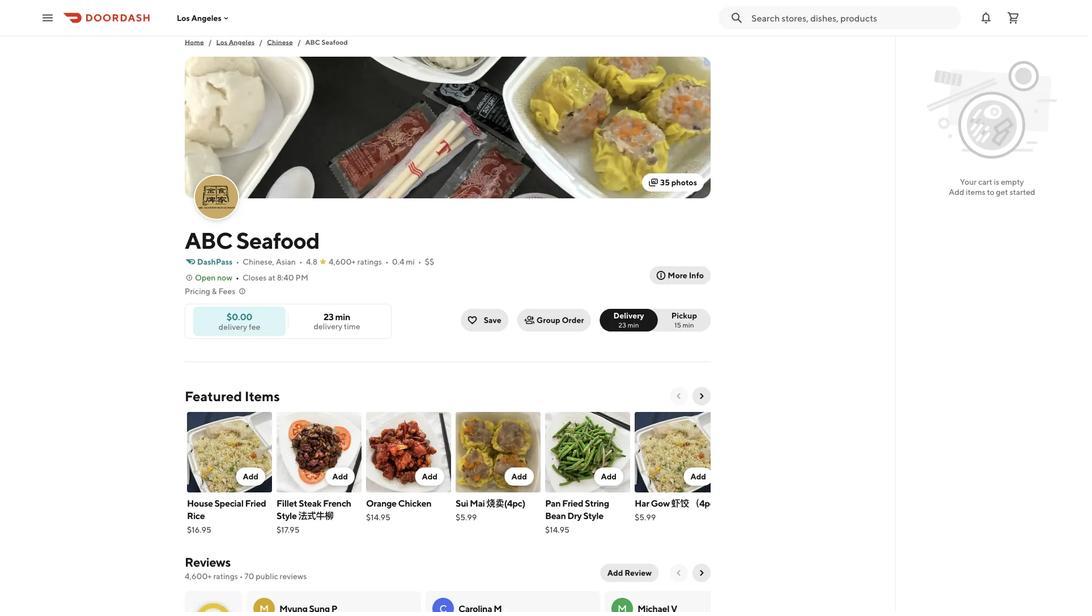 Task type: locate. For each thing, give the bounding box(es) containing it.
$5.99 inside sui mai 烧卖(4pc) $5.99
[[456, 513, 477, 522]]

get
[[997, 187, 1009, 197]]

4,600+ down the reviews
[[185, 572, 212, 581]]

4 add button from the left
[[505, 468, 534, 486]]

• left 70
[[240, 572, 243, 581]]

1 vertical spatial 4,600+
[[185, 572, 212, 581]]

23 left time
[[324, 312, 334, 322]]

1 vertical spatial angeles
[[229, 38, 255, 46]]

dashpass •
[[197, 257, 239, 267]]

save
[[484, 316, 502, 325]]

items
[[245, 388, 280, 404]]

add button for fillet steak french style 法式牛柳
[[326, 468, 355, 486]]

0 horizontal spatial style
[[277, 511, 297, 522]]

to
[[988, 187, 995, 197]]

add up （4pc) on the bottom right of the page
[[691, 472, 707, 482]]

previous button of carousel image
[[675, 392, 684, 401]]

fried inside house special fried rice $16.95
[[245, 498, 266, 509]]

6 add button from the left
[[684, 468, 714, 486]]

fried right special
[[245, 498, 266, 509]]

0 vertical spatial abc
[[306, 38, 320, 46]]

add review button
[[601, 564, 659, 582]]

$0.00
[[227, 311, 253, 322]]

add up the chicken
[[422, 472, 438, 482]]

los right home
[[216, 38, 228, 46]]

（4pc)
[[691, 498, 718, 509]]

angeles left chinese
[[229, 38, 255, 46]]

2 fried from the left
[[563, 498, 584, 509]]

23 min delivery time
[[314, 312, 360, 331]]

1 vertical spatial $14.95
[[546, 525, 570, 535]]

0 horizontal spatial los
[[177, 13, 190, 23]]

23 inside delivery 23 min
[[619, 321, 627, 329]]

0 horizontal spatial /
[[209, 38, 212, 46]]

4,600+ right 4.8
[[329, 257, 356, 267]]

add up '烧卖(4pc)'
[[512, 472, 527, 482]]

add up french
[[333, 472, 348, 482]]

4,600+ ratings •
[[329, 257, 389, 267]]

mi
[[406, 257, 415, 267]]

1 $5.99 from the left
[[456, 513, 477, 522]]

add button for sui mai 烧卖(4pc)
[[505, 468, 534, 486]]

style
[[277, 511, 297, 522], [584, 511, 604, 522]]

法式牛柳
[[299, 511, 334, 522]]

0 vertical spatial 4,600+
[[329, 257, 356, 267]]

/ left chinese "link"
[[259, 38, 263, 46]]

$14.95
[[366, 513, 391, 522], [546, 525, 570, 535]]

group
[[537, 316, 561, 325]]

more info
[[668, 271, 704, 280]]

abc up 'dashpass'
[[185, 227, 232, 254]]

seafood up asian
[[236, 227, 320, 254]]

0 horizontal spatial $5.99
[[456, 513, 477, 522]]

ratings
[[358, 257, 382, 267], [214, 572, 238, 581]]

min inside 23 min delivery time
[[335, 312, 351, 322]]

next image
[[698, 569, 707, 578]]

open
[[195, 273, 216, 282]]

los angeles link
[[216, 36, 255, 48]]

$16.95
[[187, 525, 211, 535]]

0 vertical spatial $14.95
[[366, 513, 391, 522]]

public
[[256, 572, 278, 581]]

1 horizontal spatial los
[[216, 38, 228, 46]]

1 horizontal spatial seafood
[[322, 38, 348, 46]]

dashpass
[[197, 257, 233, 267]]

1 horizontal spatial /
[[259, 38, 263, 46]]

pricing
[[185, 287, 210, 296]]

0 horizontal spatial angeles
[[192, 13, 222, 23]]

open now
[[195, 273, 233, 282]]

add up 'string' at right
[[601, 472, 617, 482]]

1 horizontal spatial ratings
[[358, 257, 382, 267]]

delivery left the fee
[[219, 322, 247, 332]]

more info button
[[650, 267, 711, 285]]

0 horizontal spatial seafood
[[236, 227, 320, 254]]

add button
[[236, 468, 265, 486], [326, 468, 355, 486], [415, 468, 445, 486], [505, 468, 534, 486], [595, 468, 624, 486], [684, 468, 714, 486]]

abc
[[306, 38, 320, 46], [185, 227, 232, 254]]

at
[[268, 273, 276, 282]]

info
[[689, 271, 704, 280]]

1 horizontal spatial 4,600+
[[329, 257, 356, 267]]

0 horizontal spatial abc
[[185, 227, 232, 254]]

0 vertical spatial los
[[177, 13, 190, 23]]

0 horizontal spatial min
[[335, 312, 351, 322]]

$5.99 down sui at the bottom left of page
[[456, 513, 477, 522]]

add button up the chicken
[[415, 468, 445, 486]]

add button for house special fried rice
[[236, 468, 265, 486]]

Store search: begin typing to search for stores available on DoorDash text field
[[752, 12, 955, 24]]

$14.95 down orange
[[366, 513, 391, 522]]

$14.95 inside pan fried string bean dry style $14.95
[[546, 525, 570, 535]]

/ right chinese "link"
[[298, 38, 301, 46]]

1 horizontal spatial 23
[[619, 321, 627, 329]]

your
[[961, 177, 977, 187]]

delivery
[[314, 322, 343, 331], [219, 322, 247, 332]]

add
[[950, 187, 965, 197], [243, 472, 259, 482], [333, 472, 348, 482], [422, 472, 438, 482], [512, 472, 527, 482], [601, 472, 617, 482], [691, 472, 707, 482], [608, 569, 624, 578]]

mai
[[470, 498, 485, 509]]

seafood right chinese "link"
[[322, 38, 348, 46]]

add down your
[[950, 187, 965, 197]]

0 horizontal spatial ratings
[[214, 572, 238, 581]]

items
[[967, 187, 986, 197]]

add button for orange chicken
[[415, 468, 445, 486]]

1 horizontal spatial min
[[628, 321, 640, 329]]

style down fillet
[[277, 511, 297, 522]]

sui mai 烧卖(4pc) image
[[456, 412, 541, 493]]

next button of carousel image
[[698, 392, 707, 401]]

time
[[344, 322, 360, 331]]

add button up '烧卖(4pc)'
[[505, 468, 534, 486]]

orange chicken image
[[366, 412, 451, 493]]

los angeles button
[[177, 13, 231, 23]]

angeles up home
[[192, 13, 222, 23]]

photos
[[672, 178, 698, 187]]

1 vertical spatial ratings
[[214, 572, 238, 581]]

delivery left time
[[314, 322, 343, 331]]

/
[[209, 38, 212, 46], [259, 38, 263, 46], [298, 38, 301, 46]]

2 horizontal spatial min
[[683, 321, 695, 329]]

pickup 15 min
[[672, 311, 698, 329]]

reviews
[[185, 555, 231, 570]]

1 horizontal spatial delivery
[[314, 322, 343, 331]]

chinese,
[[243, 257, 274, 267]]

2 $5.99 from the left
[[635, 513, 656, 522]]

add button up french
[[326, 468, 355, 486]]

featured items heading
[[185, 387, 280, 406]]

1 horizontal spatial $5.99
[[635, 513, 656, 522]]

add inside your cart is empty add items to get started
[[950, 187, 965, 197]]

add button for har gow 虾饺 （4pc)
[[684, 468, 714, 486]]

abc seafood image
[[185, 57, 711, 199], [195, 176, 238, 219]]

• left chinese,
[[236, 257, 239, 267]]

add left "review"
[[608, 569, 624, 578]]

fried up dry
[[563, 498, 584, 509]]

add button for pan fried string bean dry style
[[595, 468, 624, 486]]

chinese, asian
[[243, 257, 296, 267]]

5 add button from the left
[[595, 468, 624, 486]]

$$
[[425, 257, 435, 267]]

cart
[[979, 177, 993, 187]]

previous image
[[675, 569, 684, 578]]

0 horizontal spatial delivery
[[219, 322, 247, 332]]

ratings down the reviews
[[214, 572, 238, 581]]

add button up 'string' at right
[[595, 468, 624, 486]]

1 style from the left
[[277, 511, 297, 522]]

add button up special
[[236, 468, 265, 486]]

0 vertical spatial seafood
[[322, 38, 348, 46]]

23
[[324, 312, 334, 322], [619, 321, 627, 329]]

add up special
[[243, 472, 259, 482]]

dry
[[568, 511, 582, 522]]

home
[[185, 38, 204, 46]]

asian
[[276, 257, 296, 267]]

3 add button from the left
[[415, 468, 445, 486]]

$5.99 down har
[[635, 513, 656, 522]]

add button up （4pc) on the bottom right of the page
[[684, 468, 714, 486]]

seafood
[[322, 38, 348, 46], [236, 227, 320, 254]]

4.8
[[306, 257, 318, 267]]

los up "home" link
[[177, 13, 190, 23]]

fried
[[245, 498, 266, 509], [563, 498, 584, 509]]

ratings left the 0.4 on the left top of page
[[358, 257, 382, 267]]

虾饺
[[672, 498, 690, 509]]

1 fried from the left
[[245, 498, 266, 509]]

min for pickup
[[683, 321, 695, 329]]

/ right "home" link
[[209, 38, 212, 46]]

min inside delivery 23 min
[[628, 321, 640, 329]]

1 vertical spatial abc
[[185, 227, 232, 254]]

min inside pickup 15 min
[[683, 321, 695, 329]]

started
[[1011, 187, 1036, 197]]

2 add button from the left
[[326, 468, 355, 486]]

0 horizontal spatial $14.95
[[366, 513, 391, 522]]

$5.99
[[456, 513, 477, 522], [635, 513, 656, 522]]

abc right chinese "link"
[[306, 38, 320, 46]]

35 photos
[[661, 178, 698, 187]]

1 horizontal spatial style
[[584, 511, 604, 522]]

1 add button from the left
[[236, 468, 265, 486]]

0 horizontal spatial 23
[[324, 312, 334, 322]]

empty
[[1002, 177, 1025, 187]]

0 horizontal spatial fried
[[245, 498, 266, 509]]

4,600+
[[329, 257, 356, 267], [185, 572, 212, 581]]

23 inside 23 min delivery time
[[324, 312, 334, 322]]

featured
[[185, 388, 242, 404]]

pm
[[296, 273, 309, 282]]

0 horizontal spatial 4,600+
[[185, 572, 212, 581]]

None radio
[[600, 309, 658, 332], [651, 309, 711, 332], [600, 309, 658, 332], [651, 309, 711, 332]]

2 horizontal spatial /
[[298, 38, 301, 46]]

1 horizontal spatial $14.95
[[546, 525, 570, 535]]

review
[[625, 569, 652, 578]]

$5.99 inside har gow 虾饺 （4pc) $5.99
[[635, 513, 656, 522]]

add inside button
[[608, 569, 624, 578]]

0 vertical spatial ratings
[[358, 257, 382, 267]]

style down 'string' at right
[[584, 511, 604, 522]]

add for house special fried rice
[[243, 472, 259, 482]]

2 style from the left
[[584, 511, 604, 522]]

angeles
[[192, 13, 222, 23], [229, 38, 255, 46]]

1 horizontal spatial abc
[[306, 38, 320, 46]]

23 down delivery
[[619, 321, 627, 329]]

min for delivery
[[628, 321, 640, 329]]

•
[[236, 257, 239, 267], [299, 257, 303, 267], [386, 257, 389, 267], [418, 257, 422, 267], [236, 273, 239, 282], [240, 572, 243, 581]]

1 vertical spatial seafood
[[236, 227, 320, 254]]

open menu image
[[41, 11, 54, 25]]

1 horizontal spatial fried
[[563, 498, 584, 509]]

烧卖(4pc)
[[487, 498, 526, 509]]

$14.95 down the bean
[[546, 525, 570, 535]]

0 vertical spatial angeles
[[192, 13, 222, 23]]

delivery inside $0.00 delivery fee
[[219, 322, 247, 332]]



Task type: vqa. For each thing, say whether or not it's contained in the screenshot.
style
yes



Task type: describe. For each thing, give the bounding box(es) containing it.
0.4
[[392, 257, 405, 267]]

delivery
[[614, 311, 645, 320]]

is
[[995, 177, 1000, 187]]

0 items, open order cart image
[[1007, 11, 1021, 25]]

pan fried string bean dry style image
[[546, 412, 631, 493]]

steak
[[299, 498, 322, 509]]

los angeles
[[177, 13, 222, 23]]

home link
[[185, 36, 204, 48]]

ratings inside reviews 4,600+ ratings • 70 public reviews
[[214, 572, 238, 581]]

fillet steak french style 法式牛柳 $17.95
[[277, 498, 352, 535]]

4,600+ inside reviews 4,600+ ratings • 70 public reviews
[[185, 572, 212, 581]]

fillet
[[277, 498, 297, 509]]

pickup
[[672, 311, 698, 320]]

&
[[212, 287, 217, 296]]

add for pan fried string bean dry style
[[601, 472, 617, 482]]

add for fillet steak french style 法式牛柳
[[333, 472, 348, 482]]

pan
[[546, 498, 561, 509]]

• left the 0.4 on the left top of page
[[386, 257, 389, 267]]

style inside pan fried string bean dry style $14.95
[[584, 511, 604, 522]]

chinese
[[267, 38, 293, 46]]

3 / from the left
[[298, 38, 301, 46]]

fee
[[249, 322, 261, 332]]

2 / from the left
[[259, 38, 263, 46]]

french
[[323, 498, 352, 509]]

har
[[635, 498, 650, 509]]

• inside reviews 4,600+ ratings • 70 public reviews
[[240, 572, 243, 581]]

group order button
[[518, 309, 591, 332]]

bean
[[546, 511, 566, 522]]

har gow 虾饺 （4pc) image
[[635, 412, 720, 493]]

house
[[187, 498, 213, 509]]

$17.95
[[277, 525, 300, 535]]

15
[[675, 321, 682, 329]]

0.4 mi • $$
[[392, 257, 435, 267]]

• right now at top
[[236, 273, 239, 282]]

delivery 23 min
[[614, 311, 645, 329]]

sui
[[456, 498, 469, 509]]

chinese link
[[267, 36, 293, 48]]

pan fried string bean dry style $14.95
[[546, 498, 610, 535]]

style inside fillet steak french style 法式牛柳 $17.95
[[277, 511, 297, 522]]

delivery inside 23 min delivery time
[[314, 322, 343, 331]]

1 horizontal spatial angeles
[[229, 38, 255, 46]]

pricing & fees
[[185, 287, 236, 296]]

now
[[217, 273, 233, 282]]

sui mai 烧卖(4pc) $5.99
[[456, 498, 526, 522]]

fillet steak french style 法式牛柳 image
[[277, 412, 362, 493]]

orange chicken $14.95
[[366, 498, 432, 522]]

save button
[[462, 309, 509, 332]]

add for orange chicken
[[422, 472, 438, 482]]

fees
[[219, 287, 236, 296]]

gow
[[651, 498, 670, 509]]

add review
[[608, 569, 652, 578]]

• closes at 8:40 pm
[[236, 273, 309, 282]]

rice
[[187, 511, 205, 522]]

house special fried rice image
[[187, 412, 272, 493]]

add for sui mai 烧卖(4pc)
[[512, 472, 527, 482]]

abc seafood
[[185, 227, 320, 254]]

70
[[245, 572, 254, 581]]

• right the mi
[[418, 257, 422, 267]]

8:40
[[277, 273, 294, 282]]

har gow 虾饺 （4pc) $5.99
[[635, 498, 718, 522]]

order
[[562, 316, 585, 325]]

35 photos button
[[643, 174, 704, 192]]

1 vertical spatial los
[[216, 38, 228, 46]]

more
[[668, 271, 688, 280]]

reviews link
[[185, 555, 231, 570]]

$14.95 inside orange chicken $14.95
[[366, 513, 391, 522]]

orange
[[366, 498, 397, 509]]

special
[[215, 498, 244, 509]]

your cart is empty add items to get started
[[950, 177, 1036, 197]]

35
[[661, 178, 670, 187]]

featured items
[[185, 388, 280, 404]]

reviews 4,600+ ratings • 70 public reviews
[[185, 555, 307, 581]]

notification bell image
[[980, 11, 994, 25]]

• left 4.8
[[299, 257, 303, 267]]

$0.00 delivery fee
[[219, 311, 261, 332]]

pricing & fees button
[[185, 286, 247, 297]]

fried inside pan fried string bean dry style $14.95
[[563, 498, 584, 509]]

group order
[[537, 316, 585, 325]]

string
[[585, 498, 610, 509]]

closes
[[243, 273, 267, 282]]

add for har gow 虾饺 （4pc)
[[691, 472, 707, 482]]

house special fried rice $16.95
[[187, 498, 266, 535]]

1 / from the left
[[209, 38, 212, 46]]

home / los angeles / chinese / abc seafood
[[185, 38, 348, 46]]

order methods option group
[[600, 309, 711, 332]]

reviews
[[280, 572, 307, 581]]



